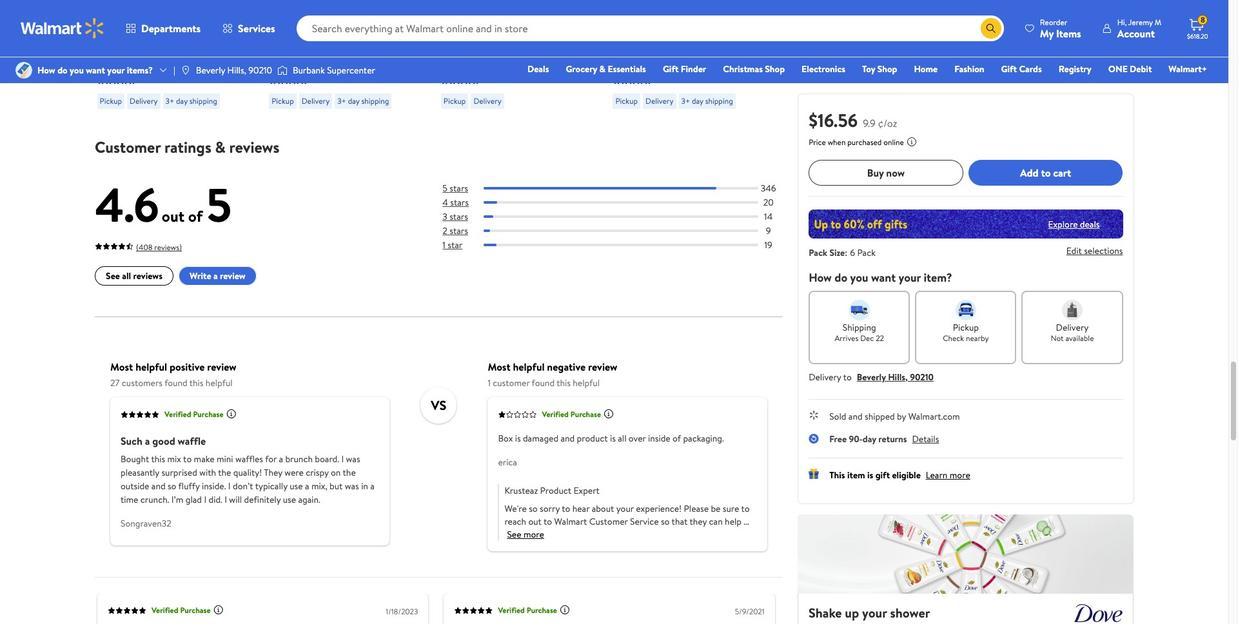 Task type: locate. For each thing, give the bounding box(es) containing it.
want for items?
[[86, 64, 105, 77]]

4 product group from the left
[[613, 0, 767, 114]]

shop right toy
[[878, 63, 898, 75]]

1 vertical spatial of
[[673, 432, 681, 445]]

$7.33 inside the $7.33 $1.49/oz munk pack 1g sugar nut and seed bars gluten-free, caramel sea salt, shelf-stable box, 4 count
[[613, 8, 639, 24]]

delivery
[[130, 95, 158, 106], [302, 95, 330, 106], [474, 95, 502, 106], [646, 95, 674, 106], [1057, 321, 1089, 334], [809, 371, 842, 384]]

nut inside the $7.33 $1.49/oz munk pack 1g sugar nut and seed bars gluten-free, caramel sea salt, shelf-stable box, 4 count
[[703, 27, 720, 41]]

customer up 4.6
[[95, 136, 160, 158]]

free, up deals link
[[535, 41, 557, 55]]

1 box, from the left
[[154, 55, 173, 70]]

2 shop from the left
[[878, 63, 898, 75]]

1/18/2023
[[386, 606, 418, 617]]

4 munk from the left
[[613, 27, 638, 41]]

3 box, from the left
[[529, 55, 549, 70]]

0 horizontal spatial nut
[[187, 27, 204, 41]]

2 7 from the left
[[655, 75, 658, 86]]

1 found from the left
[[164, 377, 187, 390]]

expert
[[574, 484, 600, 497]]

delivery down cocoa
[[474, 95, 502, 106]]

chocolate, up 46
[[269, 55, 318, 70]]

pickup
[[100, 95, 122, 106], [272, 95, 294, 106], [444, 95, 466, 106], [616, 95, 638, 106], [953, 321, 979, 334]]

purchase for 1/18/2023
[[180, 605, 210, 616]]

3 nut from the left
[[703, 27, 720, 41]]

0 horizontal spatial beverly
[[196, 64, 225, 77]]

0 horizontal spatial found
[[164, 377, 187, 390]]

use left again.
[[283, 493, 296, 506]]

day for 4
[[176, 95, 188, 106]]

nut for chocolate,
[[187, 27, 204, 41]]

1 horizontal spatial see
[[507, 528, 521, 541]]

found inside most helpful negative review 1 customer found this helpful
[[532, 377, 555, 390]]

pickup for munk pack 1g sugar nut and seed bars, peanut butter dark chocolate, shelf-stable box, 4 count
[[272, 95, 294, 106]]

1 gluten- from the left
[[501, 41, 535, 55]]

1 horizontal spatial bars
[[613, 41, 633, 55]]

$1.49/oz inside the $7.33 $1.49/oz munk pack 1g sugar nut and seed bars gluten-free, caramel sea salt, shelf-stable box, 4 count
[[644, 9, 675, 22]]

3 $1.49/oz from the left
[[644, 9, 675, 22]]

1 vertical spatial use
[[283, 493, 296, 506]]

hills, up sold and shipped by walmart.com
[[889, 371, 908, 384]]

0 horizontal spatial shop
[[765, 63, 785, 75]]

2 seed from the left
[[397, 27, 419, 41]]

1 vertical spatial 1
[[488, 377, 491, 390]]

1g up the gift finder link
[[664, 27, 673, 41]]

walmart
[[554, 515, 587, 528]]

2 $7.33 from the left
[[269, 8, 294, 24]]

2 horizontal spatial seed
[[741, 27, 763, 41]]

gift for gift cards
[[1002, 63, 1018, 75]]

1 gift from the left
[[663, 63, 679, 75]]

seed inside the $7.33 $1.49/oz munk pack 1g sugar nut and seed bars, sea salt dark chocolate, shelf-stable box, 4 count
[[225, 27, 247, 41]]

4 progress bar from the top
[[484, 230, 758, 232]]

this left mix at the bottom of page
[[151, 453, 165, 466]]

3 shelf- from the left
[[635, 55, 661, 70]]

7 left 'gift finder' at top right
[[655, 75, 658, 86]]

1 horizontal spatial butter
[[441, 55, 470, 70]]

count inside the $7.33 $1.49/oz munk pack 1g sugar nut and seed bars, sea salt dark chocolate, shelf-stable box, 4 count
[[184, 55, 212, 70]]

0 vertical spatial do
[[58, 64, 68, 77]]

0 vertical spatial customer
[[95, 136, 160, 158]]

0 horizontal spatial reviews
[[133, 270, 162, 283]]

90210 up the walmart.com at the right of page
[[911, 371, 934, 384]]

product group
[[97, 0, 251, 114], [269, 0, 423, 114], [441, 0, 595, 114], [613, 0, 767, 114]]

to right sure
[[741, 502, 750, 515]]

2 bars from the left
[[613, 41, 633, 55]]

bars inside the $7.33 $1.49/oz munk pack 1g sugar nut and seed bars gluten-free, caramel sea salt, shelf-stable box, 4 count
[[613, 41, 633, 55]]

1 horizontal spatial customer
[[589, 515, 628, 528]]

munk inside $7.33 $1.63/oz munk pack 1g sugar chewy granola bars gluten-free, almond butter cocoa chip, box, 4 count
[[441, 27, 466, 41]]

day down supercenter
[[348, 95, 360, 106]]

nut right salt
[[187, 27, 204, 41]]

 image right | at the left of the page
[[181, 65, 191, 75]]

1 horizontal spatial  image
[[277, 64, 288, 77]]

nut for dark
[[359, 27, 376, 41]]

stable left caramel
[[661, 55, 689, 70]]

time
[[120, 493, 138, 506]]

0 vertical spatial was
[[346, 453, 360, 466]]

1 vertical spatial &
[[215, 136, 225, 158]]

3 stable from the left
[[661, 55, 689, 70]]

gift for gift finder
[[663, 63, 679, 75]]

you for how do you want your item?
[[851, 270, 869, 286]]

0 horizontal spatial this
[[151, 453, 165, 466]]

$7.33 up bars, sea
[[97, 8, 122, 24]]

sugar inside "$7.33 $1.49/oz munk pack 1g sugar nut and seed bars, peanut butter dark chocolate, shelf-stable box, 4 count"
[[331, 27, 357, 41]]

shelf- inside "$7.33 $1.49/oz munk pack 1g sugar nut and seed bars, peanut butter dark chocolate, shelf-stable box, 4 count"
[[320, 55, 347, 70]]

customer
[[95, 136, 160, 158], [589, 515, 628, 528]]

1 3+ day shipping from the left
[[166, 95, 217, 106]]

3+ down 'gift finder' at top right
[[682, 95, 690, 106]]

1 left customer
[[488, 377, 491, 390]]

pickup down how do you want your items?
[[100, 95, 122, 106]]

of right inside
[[673, 432, 681, 445]]

they
[[690, 515, 707, 528]]

1 vertical spatial customer
[[589, 515, 628, 528]]

0 horizontal spatial 90210
[[249, 64, 272, 77]]

3 product group from the left
[[441, 0, 595, 114]]

out up reviews)
[[162, 205, 184, 227]]

burbank supercenter
[[293, 64, 375, 77]]

19
[[765, 239, 773, 252]]

$1.49/oz inside the $7.33 $1.49/oz munk pack 1g sugar nut and seed bars, sea salt dark chocolate, shelf-stable box, 4 count
[[128, 9, 159, 22]]

butter inside "$7.33 $1.49/oz munk pack 1g sugar nut and seed bars, peanut butter dark chocolate, shelf-stable box, 4 count"
[[327, 41, 356, 55]]

nut up supercenter
[[359, 27, 376, 41]]

1 stable from the left
[[123, 55, 151, 70]]

0 horizontal spatial do
[[58, 64, 68, 77]]

returns
[[879, 433, 908, 446]]

2 vertical spatial your
[[616, 502, 634, 515]]

how for how do you want your items?
[[37, 64, 55, 77]]

a right such
[[145, 434, 150, 448]]

more down sorry
[[524, 528, 544, 541]]

1 dark from the left
[[159, 41, 180, 55]]

3 1g from the left
[[492, 27, 501, 41]]

found down negative
[[532, 377, 555, 390]]

0 horizontal spatial so
[[167, 480, 176, 493]]

4 inside "$7.33 $1.49/oz munk pack 1g sugar nut and seed bars, peanut butter dark chocolate, shelf-stable box, 4 count"
[[399, 55, 405, 70]]

nut inside "$7.33 $1.49/oz munk pack 1g sugar nut and seed bars, peanut butter dark chocolate, shelf-stable box, 4 count"
[[359, 27, 376, 41]]

2 product group from the left
[[269, 0, 423, 114]]

Search search field
[[297, 15, 1005, 41]]

box
[[498, 432, 513, 445]]

verified purchase information image
[[560, 605, 570, 616]]

munk for munk pack 1g sugar nut and seed bars, sea salt dark chocolate, shelf-stable box, 4 count
[[97, 27, 122, 41]]

count inside $7.33 $1.63/oz munk pack 1g sugar chewy granola bars gluten-free, almond butter cocoa chip, box, 4 count
[[560, 55, 588, 70]]

3+ day shipping down | at the left of the page
[[166, 95, 217, 106]]

1g up burbank supercenter
[[320, 27, 329, 41]]

did.
[[208, 493, 222, 506]]

3 shipping from the left
[[706, 95, 733, 106]]

of inside the 4.6 out of 5
[[188, 205, 202, 227]]

2 stable from the left
[[347, 55, 374, 70]]

1 left star
[[443, 239, 445, 252]]

outside
[[120, 480, 149, 493]]

of up write
[[188, 205, 202, 227]]

review inside most helpful negative review 1 customer found this helpful
[[588, 360, 617, 374]]

1 horizontal spatial stable
[[347, 55, 374, 70]]

butter up burbank supercenter
[[327, 41, 356, 55]]

most up customer
[[488, 360, 511, 374]]

90-
[[849, 433, 863, 446]]

1 horizontal spatial shelf-
[[320, 55, 347, 70]]

search icon image
[[986, 23, 997, 34]]

was
[[346, 453, 360, 466], [345, 480, 359, 493]]

0 horizontal spatial stable
[[123, 55, 151, 70]]

crunch.
[[140, 493, 169, 506]]

day up customer ratings & reviews
[[176, 95, 188, 106]]

learn more button
[[926, 469, 971, 482]]

count
[[184, 55, 212, 70], [560, 55, 588, 70], [722, 55, 750, 70], [269, 70, 297, 84]]

box, inside the $7.33 $1.49/oz munk pack 1g sugar nut and seed bars gluten-free, caramel sea salt, shelf-stable box, 4 count
[[691, 55, 711, 70]]

0 horizontal spatial sugar
[[159, 27, 185, 41]]

1 $1.49/oz from the left
[[128, 9, 159, 22]]

this inside most helpful positive review 27 customers found this helpful
[[189, 377, 203, 390]]

0 horizontal spatial all
[[122, 270, 131, 283]]

delivery for shelf-
[[302, 95, 330, 106]]

 image
[[15, 62, 32, 79]]

munk for munk pack 1g sugar chewy granola bars gluten-free, almond butter cocoa chip, box, 4 count
[[441, 27, 466, 41]]

0 horizontal spatial most
[[110, 360, 133, 374]]

pack inside "$7.33 $1.49/oz munk pack 1g sugar nut and seed bars, peanut butter dark chocolate, shelf-stable box, 4 count"
[[296, 27, 317, 41]]

sugar for dark
[[159, 27, 185, 41]]

positive
[[169, 360, 205, 374]]

3 seed from the left
[[741, 27, 763, 41]]

shop for toy shop
[[878, 63, 898, 75]]

1 nut from the left
[[187, 27, 204, 41]]

gift
[[876, 469, 890, 482]]

pack inside the $7.33 $1.49/oz munk pack 1g sugar nut and seed bars, sea salt dark chocolate, shelf-stable box, 4 count
[[124, 27, 145, 41]]

bars up essentials
[[613, 41, 633, 55]]

bars inside $7.33 $1.63/oz munk pack 1g sugar chewy granola bars gluten-free, almond butter cocoa chip, box, 4 count
[[479, 41, 498, 55]]

how down walmart image
[[37, 64, 55, 77]]

1 horizontal spatial 7
[[655, 75, 658, 86]]

1 vertical spatial your
[[899, 270, 921, 286]]

1 horizontal spatial out
[[528, 515, 542, 528]]

stable inside the $7.33 $1.49/oz munk pack 1g sugar nut and seed bars gluten-free, caramel sea salt, shelf-stable box, 4 count
[[661, 55, 689, 70]]

$7.33 for munk pack 1g sugar chewy granola bars gluten-free, almond butter cocoa chip, box, 4 count
[[441, 8, 466, 24]]

0 vertical spatial more
[[950, 469, 971, 482]]

& right the "grocery"
[[600, 63, 606, 75]]

$7.33 inside $7.33 $1.63/oz munk pack 1g sugar chewy granola bars gluten-free, almond butter cocoa chip, box, 4 count
[[441, 8, 466, 24]]

fluffy
[[178, 480, 200, 493]]

4 1g from the left
[[664, 27, 673, 41]]

progress bar
[[484, 187, 758, 190], [484, 201, 758, 204], [484, 216, 758, 218], [484, 230, 758, 232], [484, 244, 758, 247]]

details button
[[913, 433, 940, 446]]

3+ for shelf-
[[682, 95, 690, 106]]

1 vertical spatial you
[[851, 270, 869, 286]]

2 horizontal spatial is
[[868, 469, 874, 482]]

2 3+ day shipping from the left
[[338, 95, 389, 106]]

$1.49/oz for salt
[[128, 9, 159, 22]]

nearby
[[967, 333, 989, 344]]

1g down $1.63/oz
[[492, 27, 501, 41]]

pack up items? at left top
[[124, 27, 145, 41]]

2 horizontal spatial verified purchase information image
[[604, 409, 614, 419]]

your left item?
[[899, 270, 921, 286]]

christmas
[[723, 63, 763, 75]]

reviews
[[229, 136, 279, 158], [133, 270, 162, 283]]

dark down departments
[[159, 41, 180, 55]]

2 horizontal spatial sugar
[[676, 27, 701, 41]]

2 progress bar from the top
[[484, 201, 758, 204]]

walmart+ link
[[1164, 62, 1214, 76]]

check
[[943, 333, 965, 344]]

this
[[189, 377, 203, 390], [557, 377, 571, 390], [151, 453, 165, 466]]

0 horizontal spatial chocolate,
[[183, 41, 232, 55]]

purchased
[[848, 137, 882, 148]]

2 gift from the left
[[1002, 63, 1018, 75]]

0 vertical spatial use
[[289, 480, 303, 493]]

day down finder at the right of page
[[692, 95, 704, 106]]

dark inside "$7.33 $1.49/oz munk pack 1g sugar nut and seed bars, peanut butter dark chocolate, shelf-stable box, 4 count"
[[358, 41, 380, 55]]

1 $7.33 from the left
[[97, 8, 122, 24]]

reorder
[[1041, 16, 1068, 27]]

stars for 2 stars
[[450, 225, 468, 238]]

1 shop from the left
[[765, 63, 785, 75]]

do for how do you want your item?
[[835, 270, 848, 286]]

2 horizontal spatial stable
[[661, 55, 689, 70]]

gift
[[663, 63, 679, 75], [1002, 63, 1018, 75]]

1 horizontal spatial nut
[[359, 27, 376, 41]]

0 horizontal spatial 7
[[483, 75, 486, 86]]

2 gluten- from the left
[[635, 41, 669, 55]]

again.
[[298, 493, 320, 506]]

out right reach
[[528, 515, 542, 528]]

progress bar for 20
[[484, 201, 758, 204]]

i left will
[[224, 493, 227, 506]]

0 horizontal spatial more
[[524, 528, 544, 541]]

most inside most helpful negative review 1 customer found this helpful
[[488, 360, 511, 374]]

more inside krusteaz product expert we're so sorry to hear about your experience! please be sure to reach out to walmart customer service so that they can help ... see more
[[524, 528, 544, 541]]

7
[[483, 75, 486, 86], [655, 75, 658, 86]]

0 vertical spatial you
[[70, 64, 84, 77]]

seed up beverly hills, 90210
[[225, 27, 247, 41]]

review inside the write a review link
[[220, 270, 245, 283]]

butter inside $7.33 $1.63/oz munk pack 1g sugar chewy granola bars gluten-free, almond butter cocoa chip, box, 4 count
[[441, 55, 470, 70]]

deals
[[528, 63, 549, 75]]

nut for caramel
[[703, 27, 720, 41]]

1 1g from the left
[[148, 27, 157, 41]]

purchase for 5/9/2021
[[527, 605, 557, 616]]

1 vertical spatial how
[[809, 270, 832, 286]]

$7.33 $1.49/oz munk pack 1g sugar nut and seed bars, sea salt dark chocolate, shelf-stable box, 4 count
[[97, 8, 247, 70]]

1 progress bar from the top
[[484, 187, 758, 190]]

pickup inside pickup check nearby
[[953, 321, 979, 334]]

songraven32
[[120, 517, 171, 530]]

review inside most helpful positive review 27 customers found this helpful
[[207, 360, 236, 374]]

munk inside "$7.33 $1.49/oz munk pack 1g sugar nut and seed bars, peanut butter dark chocolate, shelf-stable box, 4 count"
[[269, 27, 294, 41]]

beverly right | at the left of the page
[[196, 64, 225, 77]]

0 horizontal spatial gift
[[663, 63, 679, 75]]

damaged
[[523, 432, 558, 445]]

grocery & essentials
[[566, 63, 646, 75]]

0 horizontal spatial  image
[[181, 65, 191, 75]]

pickup for munk pack 1g sugar nut and seed bars, sea salt dark chocolate, shelf-stable box, 4 count
[[100, 95, 122, 106]]

pack up essentials
[[641, 27, 662, 41]]

2 horizontal spatial shipping
[[706, 95, 733, 106]]

1 horizontal spatial all
[[618, 432, 627, 445]]

item?
[[924, 270, 953, 286]]

1 horizontal spatial sugar
[[331, 27, 357, 41]]

day
[[176, 95, 188, 106], [348, 95, 360, 106], [692, 95, 704, 106], [863, 433, 877, 446]]

is right box
[[515, 432, 521, 445]]

1 the from the left
[[218, 466, 231, 479]]

sugar inside the $7.33 $1.49/oz munk pack 1g sugar nut and seed bars gluten-free, caramel sea salt, shelf-stable box, 4 count
[[676, 27, 701, 41]]

all left over
[[618, 432, 627, 445]]

salt
[[140, 41, 157, 55]]

ratings
[[164, 136, 211, 158]]

1 horizontal spatial gift
[[1002, 63, 1018, 75]]

3 munk from the left
[[441, 27, 466, 41]]

3 sugar from the left
[[676, 27, 701, 41]]

2 munk from the left
[[269, 27, 294, 41]]

progress bar for 19
[[484, 244, 758, 247]]

2 horizontal spatial your
[[899, 270, 921, 286]]

verified purchase information image
[[226, 409, 236, 419], [604, 409, 614, 419], [213, 605, 223, 616]]

to left "cart"
[[1042, 166, 1051, 180]]

nut left sea
[[703, 27, 720, 41]]

helpful
[[135, 360, 167, 374], [513, 360, 545, 374], [205, 377, 232, 390], [573, 377, 600, 390]]

stable inside the $7.33 $1.49/oz munk pack 1g sugar nut and seed bars, sea salt dark chocolate, shelf-stable box, 4 count
[[123, 55, 151, 70]]

3 $7.33 from the left
[[441, 8, 466, 24]]

experience!
[[636, 502, 682, 515]]

1 horizontal spatial found
[[532, 377, 555, 390]]

1 shelf- from the left
[[97, 55, 123, 70]]

1g inside the $7.33 $1.49/oz munk pack 1g sugar nut and seed bars gluten-free, caramel sea salt, shelf-stable box, 4 count
[[664, 27, 673, 41]]

beverly down dec
[[857, 371, 886, 384]]

shipping for 4
[[362, 95, 389, 106]]

was left in
[[345, 480, 359, 493]]

pack for free,
[[469, 27, 490, 41]]

(408 reviews) link
[[95, 239, 182, 254]]

1 shipping from the left
[[190, 95, 217, 106]]

to right mix at the bottom of page
[[183, 453, 191, 466]]

1 horizontal spatial most
[[488, 360, 511, 374]]

2 horizontal spatial so
[[661, 515, 670, 528]]

5 progress bar from the top
[[484, 244, 758, 247]]

gluten-
[[501, 41, 535, 55], [635, 41, 669, 55]]

0 horizontal spatial 3+
[[166, 95, 174, 106]]

gift left finder at the right of page
[[663, 63, 679, 75]]

0 horizontal spatial your
[[107, 64, 125, 77]]

of
[[188, 205, 202, 227], [673, 432, 681, 445]]

items
[[1057, 26, 1082, 40]]

seed inside "$7.33 $1.49/oz munk pack 1g sugar nut and seed bars, peanut butter dark chocolate, shelf-stable box, 4 count"
[[397, 27, 419, 41]]

1 vertical spatial 90210
[[911, 371, 934, 384]]

stars for 5 stars
[[450, 182, 468, 195]]

most for most helpful positive review
[[110, 360, 133, 374]]

this for negative
[[557, 377, 571, 390]]

pack inside the $7.33 $1.49/oz munk pack 1g sugar nut and seed bars gluten-free, caramel sea salt, shelf-stable box, 4 count
[[641, 27, 662, 41]]

1g inside "$7.33 $1.49/oz munk pack 1g sugar nut and seed bars, peanut butter dark chocolate, shelf-stable box, 4 count"
[[320, 27, 329, 41]]

0 vertical spatial of
[[188, 205, 202, 227]]

3 progress bar from the top
[[484, 216, 758, 218]]

box, inside $7.33 $1.63/oz munk pack 1g sugar chewy granola bars gluten-free, almond butter cocoa chip, box, 4 count
[[529, 55, 549, 70]]

2 found from the left
[[532, 377, 555, 390]]

0 horizontal spatial shelf-
[[97, 55, 123, 70]]

your inside krusteaz product expert we're so sorry to hear about your experience! please be sure to reach out to walmart customer service so that they can help ... see more
[[616, 502, 634, 515]]

buy
[[868, 166, 884, 180]]

munk inside the $7.33 $1.49/oz munk pack 1g sugar nut and seed bars, sea salt dark chocolate, shelf-stable box, 4 count
[[97, 27, 122, 41]]

1 sugar from the left
[[159, 27, 185, 41]]

pickup down the intent image for pickup on the right of page
[[953, 321, 979, 334]]

gluten- inside the $7.33 $1.49/oz munk pack 1g sugar nut and seed bars gluten-free, caramel sea salt, shelf-stable box, 4 count
[[635, 41, 669, 55]]

1 munk from the left
[[97, 27, 122, 41]]

4 right supercenter
[[399, 55, 405, 70]]

$1.49/oz inside "$7.33 $1.49/oz munk pack 1g sugar nut and seed bars, peanut butter dark chocolate, shelf-stable box, 4 count"
[[300, 9, 331, 22]]

$1.49/oz for peanut
[[300, 9, 331, 22]]

2 box, from the left
[[377, 55, 396, 70]]

 image
[[277, 64, 288, 77], [181, 65, 191, 75]]

0 horizontal spatial butter
[[327, 41, 356, 55]]

peanut
[[294, 41, 325, 55]]

1g inside the $7.33 $1.49/oz munk pack 1g sugar nut and seed bars, sea salt dark chocolate, shelf-stable box, 4 count
[[148, 27, 157, 41]]

90210
[[249, 64, 272, 77], [911, 371, 934, 384]]

sugar for free,
[[676, 27, 701, 41]]

0 horizontal spatial bars
[[479, 41, 498, 55]]

0 horizontal spatial &
[[215, 136, 225, 158]]

0 vertical spatial 1
[[443, 239, 445, 252]]

4 right deals
[[551, 55, 558, 70]]

hills, down services "popup button"
[[227, 64, 246, 77]]

review
[[220, 270, 245, 283], [207, 360, 236, 374], [588, 360, 617, 374]]

1 horizontal spatial beverly
[[857, 371, 886, 384]]

beverly hills, 90210 button
[[857, 371, 934, 384]]

1 vertical spatial reviews
[[133, 270, 162, 283]]

1 7 from the left
[[483, 75, 486, 86]]

4 inside the $7.33 $1.49/oz munk pack 1g sugar nut and seed bars gluten-free, caramel sea salt, shelf-stable box, 4 count
[[713, 55, 720, 70]]

0 horizontal spatial how
[[37, 64, 55, 77]]

0 horizontal spatial 5
[[206, 172, 231, 237]]

pickup down essentials
[[616, 95, 638, 106]]

3+ day shipping down finder at the right of page
[[682, 95, 733, 106]]

gift cards link
[[996, 62, 1048, 76]]

nut inside the $7.33 $1.49/oz munk pack 1g sugar nut and seed bars, sea salt dark chocolate, shelf-stable box, 4 count
[[187, 27, 204, 41]]

2 1g from the left
[[320, 27, 329, 41]]

2 3+ from the left
[[338, 95, 346, 106]]

1 horizontal spatial free,
[[669, 41, 692, 55]]

walmart.com
[[909, 410, 960, 423]]

4 inside $7.33 $1.63/oz munk pack 1g sugar chewy granola bars gluten-free, almond butter cocoa chip, box, 4 count
[[551, 55, 558, 70]]

do for how do you want your items?
[[58, 64, 68, 77]]

1g inside $7.33 $1.63/oz munk pack 1g sugar chewy granola bars gluten-free, almond butter cocoa chip, box, 4 count
[[492, 27, 501, 41]]

 image down 'bars,'
[[277, 64, 288, 77]]

2 shipping from the left
[[362, 95, 389, 106]]

1 vertical spatial beverly
[[857, 371, 886, 384]]

more
[[950, 469, 971, 482], [524, 528, 544, 541]]

most inside most helpful positive review 27 customers found this helpful
[[110, 360, 133, 374]]

want for item?
[[872, 270, 896, 286]]

2 nut from the left
[[359, 27, 376, 41]]

1 horizontal spatial 1
[[488, 377, 491, 390]]

this down negative
[[557, 377, 571, 390]]

hear
[[572, 502, 590, 515]]

essentials
[[608, 63, 646, 75]]

delivery for stable
[[130, 95, 158, 106]]

9
[[766, 225, 771, 238]]

the right on
[[343, 466, 356, 479]]

1 vertical spatial do
[[835, 270, 848, 286]]

7 for free,
[[655, 75, 658, 86]]

3+ day shipping
[[166, 95, 217, 106], [338, 95, 389, 106], [682, 95, 733, 106]]

0 vertical spatial hills,
[[227, 64, 246, 77]]

Walmart Site-Wide search field
[[297, 15, 1005, 41]]

is right product
[[610, 432, 616, 445]]

you down "6"
[[851, 270, 869, 286]]

helpful down negative
[[573, 377, 600, 390]]

see more button
[[507, 528, 544, 541]]

$618.20
[[1188, 32, 1209, 41]]

sugar inside the $7.33 $1.49/oz munk pack 1g sugar nut and seed bars, sea salt dark chocolate, shelf-stable box, 4 count
[[159, 27, 185, 41]]

1 horizontal spatial you
[[851, 270, 869, 286]]

2 dark from the left
[[358, 41, 380, 55]]

3 3+ day shipping from the left
[[682, 95, 733, 106]]

nut
[[187, 27, 204, 41], [359, 27, 376, 41], [703, 27, 720, 41]]

day for box,
[[348, 95, 360, 106]]

customer inside krusteaz product expert we're so sorry to hear about your experience! please be sure to reach out to walmart customer service so that they can help ... see more
[[589, 515, 628, 528]]

this inside most helpful negative review 1 customer found this helpful
[[557, 377, 571, 390]]

8
[[1201, 14, 1206, 25]]

all down (408 reviews) link
[[122, 270, 131, 283]]

you for how do you want your items?
[[70, 64, 84, 77]]

dark inside the $7.33 $1.49/oz munk pack 1g sugar nut and seed bars, sea salt dark chocolate, shelf-stable box, 4 count
[[159, 41, 180, 55]]

$7.33 up granola
[[441, 8, 466, 24]]

found down positive
[[164, 377, 187, 390]]

shipping
[[843, 321, 877, 334]]

stars right 3
[[450, 210, 468, 223]]

3+ down | at the left of the page
[[166, 95, 174, 106]]

5
[[206, 172, 231, 237], [443, 182, 447, 195]]

0 vertical spatial see
[[106, 270, 120, 283]]

helpful up waffle
[[205, 377, 232, 390]]

2 sugar from the left
[[331, 27, 357, 41]]

shop right christmas
[[765, 63, 785, 75]]

do down pack size : 6 pack
[[835, 270, 848, 286]]

sugar up 'gift finder' at top right
[[676, 27, 701, 41]]

1
[[443, 239, 445, 252], [488, 377, 491, 390]]

$16.56
[[809, 108, 858, 133]]

want down bars, sea
[[86, 64, 105, 77]]

free, up 'gift finder' at top right
[[669, 41, 692, 55]]

$7.33
[[97, 8, 122, 24], [269, 8, 294, 24], [441, 8, 466, 24], [613, 8, 639, 24]]

1 free, from the left
[[535, 41, 557, 55]]

0 vertical spatial out
[[162, 205, 184, 227]]

0 horizontal spatial 3+ day shipping
[[166, 95, 217, 106]]

0 horizontal spatial customer
[[95, 136, 160, 158]]

buy now button
[[809, 160, 964, 186]]

deals link
[[522, 62, 555, 76]]

$7.33 up salt,
[[613, 8, 639, 24]]

seed for munk pack 1g sugar nut and seed bars, peanut butter dark chocolate, shelf-stable box, 4 count
[[397, 27, 419, 41]]

seed inside the $7.33 $1.49/oz munk pack 1g sugar nut and seed bars gluten-free, caramel sea salt, shelf-stable box, 4 count
[[741, 27, 763, 41]]

2 most from the left
[[488, 360, 511, 374]]

i left did.
[[204, 493, 206, 506]]

gluten- up essentials
[[635, 41, 669, 55]]

0 horizontal spatial dark
[[159, 41, 180, 55]]

verified purchase for 1/18/2023
[[151, 605, 210, 616]]

3 3+ from the left
[[682, 95, 690, 106]]

stable up 75
[[123, 55, 151, 70]]

$7.33 for munk pack 1g sugar nut and seed bars, peanut butter dark chocolate, shelf-stable box, 4 count
[[269, 8, 294, 24]]

customer
[[493, 377, 530, 390]]

1 horizontal spatial dark
[[358, 41, 380, 55]]

$7.33 inside the $7.33 $1.49/oz munk pack 1g sugar nut and seed bars, sea salt dark chocolate, shelf-stable box, 4 count
[[97, 8, 122, 24]]

munk
[[97, 27, 122, 41], [269, 27, 294, 41], [441, 27, 466, 41], [613, 27, 638, 41]]

0 horizontal spatial out
[[162, 205, 184, 227]]

seed for munk pack 1g sugar nut and seed bars gluten-free, caramel sea salt, shelf-stable box, 4 count
[[741, 27, 763, 41]]

1 horizontal spatial chocolate,
[[269, 55, 318, 70]]

2 horizontal spatial this
[[557, 377, 571, 390]]

$7.33 inside "$7.33 $1.49/oz munk pack 1g sugar nut and seed bars, peanut butter dark chocolate, shelf-stable box, 4 count"
[[269, 8, 294, 24]]

$7.33 for munk pack 1g sugar nut and seed bars, sea salt dark chocolate, shelf-stable box, 4 count
[[97, 8, 122, 24]]

$7.33 up 'bars,'
[[269, 8, 294, 24]]

dark up supercenter
[[358, 41, 380, 55]]

and inside the $7.33 $1.49/oz munk pack 1g sugar nut and seed bars gluten-free, caramel sea salt, shelf-stable box, 4 count
[[723, 27, 739, 41]]

review for most helpful positive review
[[207, 360, 236, 374]]

3+ day shipping for box,
[[338, 95, 389, 106]]

4 $7.33 from the left
[[613, 8, 639, 24]]

pack inside $7.33 $1.63/oz munk pack 1g sugar chewy granola bars gluten-free, almond butter cocoa chip, box, 4 count
[[469, 27, 490, 41]]

0 vertical spatial your
[[107, 64, 125, 77]]

1 bars from the left
[[479, 41, 498, 55]]

4 box, from the left
[[691, 55, 711, 70]]

1 3+ from the left
[[166, 95, 174, 106]]

0 horizontal spatial you
[[70, 64, 84, 77]]

1 horizontal spatial want
[[872, 270, 896, 286]]

found for negative
[[532, 377, 555, 390]]

1 most from the left
[[110, 360, 133, 374]]

found inside most helpful positive review 27 customers found this helpful
[[164, 377, 187, 390]]

0 vertical spatial want
[[86, 64, 105, 77]]

so
[[167, 480, 176, 493], [529, 502, 538, 515], [661, 515, 670, 528]]

1 seed from the left
[[225, 27, 247, 41]]

5 stars
[[443, 182, 468, 195]]

shipping for box,
[[706, 95, 733, 106]]

& right ratings
[[215, 136, 225, 158]]

3+ for stable
[[338, 95, 346, 106]]

you
[[70, 64, 84, 77], [851, 270, 869, 286]]

do down walmart image
[[58, 64, 68, 77]]

sugar right salt
[[159, 27, 185, 41]]

1g right bars, sea
[[148, 27, 157, 41]]

you down walmart image
[[70, 64, 84, 77]]

2 shelf- from the left
[[320, 55, 347, 70]]

stable right burbank
[[347, 55, 374, 70]]

munk inside the $7.33 $1.49/oz munk pack 1g sugar nut and seed bars gluten-free, caramel sea salt, shelf-stable box, 4 count
[[613, 27, 638, 41]]

shop for christmas shop
[[765, 63, 785, 75]]

1 vertical spatial more
[[524, 528, 544, 541]]

2 free, from the left
[[669, 41, 692, 55]]

2 $1.49/oz from the left
[[300, 9, 331, 22]]

progress bar for 14
[[484, 216, 758, 218]]

a right for
[[279, 453, 283, 466]]

munk for munk pack 1g sugar nut and seed bars, peanut butter dark chocolate, shelf-stable box, 4 count
[[269, 27, 294, 41]]

$1.49/oz for gluten-
[[644, 9, 675, 22]]

salt,
[[613, 55, 633, 70]]

your for item?
[[899, 270, 921, 286]]

all
[[122, 270, 131, 283], [618, 432, 627, 445]]

4 up 3
[[443, 196, 448, 209]]

shipping down supercenter
[[362, 95, 389, 106]]

stars for 3 stars
[[450, 210, 468, 223]]

your right the about
[[616, 502, 634, 515]]

stars up 4 stars
[[450, 182, 468, 195]]

1 horizontal spatial do
[[835, 270, 848, 286]]

1 vertical spatial hills,
[[889, 371, 908, 384]]

a
[[213, 270, 218, 283], [145, 434, 150, 448], [279, 453, 283, 466], [305, 480, 309, 493], [370, 480, 374, 493]]

waffles
[[235, 453, 263, 466]]

how down size
[[809, 270, 832, 286]]

stable
[[123, 55, 151, 70], [347, 55, 374, 70], [661, 55, 689, 70]]



Task type: vqa. For each thing, say whether or not it's contained in the screenshot.
middle the your
yes



Task type: describe. For each thing, give the bounding box(es) containing it.
delivery to beverly hills, 90210
[[809, 371, 934, 384]]

service
[[630, 515, 659, 528]]

i left don't
[[228, 480, 230, 493]]

0 vertical spatial beverly
[[196, 64, 225, 77]]

electronics link
[[796, 62, 852, 76]]

selections
[[1085, 245, 1124, 258]]

reorder my items
[[1041, 16, 1082, 40]]

for
[[265, 453, 277, 466]]

purchase for box is damaged and product is all over inside of packaging.
[[571, 409, 601, 420]]

but
[[329, 480, 343, 493]]

2 stars
[[443, 225, 468, 238]]

legal information image
[[907, 137, 917, 147]]

out inside krusteaz product expert we're so sorry to hear about your experience! please be sure to reach out to walmart customer service so that they can help ... see more
[[528, 515, 542, 528]]

gifting made easy image
[[809, 469, 820, 479]]

2
[[443, 225, 447, 238]]

gift finder
[[663, 63, 707, 75]]

to left walmart
[[544, 515, 552, 528]]

free, inside $7.33 $1.63/oz munk pack 1g sugar chewy granola bars gluten-free, almond butter cocoa chip, box, 4 count
[[535, 41, 557, 55]]

a right write
[[213, 270, 218, 283]]

and inside the $7.33 $1.49/oz munk pack 1g sugar nut and seed bars, sea salt dark chocolate, shelf-stable box, 4 count
[[207, 27, 223, 41]]

(408 reviews)
[[136, 242, 182, 253]]

0 vertical spatial 90210
[[249, 64, 272, 77]]

0 vertical spatial all
[[122, 270, 131, 283]]

pack for bars
[[641, 27, 662, 41]]

and inside "$7.33 $1.49/oz munk pack 1g sugar nut and seed bars, peanut butter dark chocolate, shelf-stable box, 4 count"
[[379, 27, 395, 41]]

sea
[[734, 41, 750, 55]]

shelf- inside the $7.33 $1.49/oz munk pack 1g sugar nut and seed bars gluten-free, caramel sea salt, shelf-stable box, 4 count
[[635, 55, 661, 70]]

20
[[763, 196, 774, 209]]

1 horizontal spatial &
[[600, 63, 606, 75]]

add to cart
[[1021, 166, 1072, 180]]

to down arrives
[[844, 371, 852, 384]]

this
[[830, 469, 846, 482]]

verified for 5/9/2021
[[498, 605, 525, 616]]

granola
[[441, 41, 476, 55]]

intent image for pickup image
[[956, 300, 977, 321]]

caramel
[[694, 41, 732, 55]]

5/9/2021
[[735, 606, 765, 617]]

gluten- inside $7.33 $1.63/oz munk pack 1g sugar chewy granola bars gluten-free, almond butter cocoa chip, box, 4 count
[[501, 41, 535, 55]]

so inside such a good waffle bought this mix to make mini waffles for a brunch board. i was pleasantly surprised with the quality! they were crispy on the outside and so fluffy inside. i don't typically use a mix, but was in a time crunch. i'm glad i did. i will definitely use again.
[[167, 480, 176, 493]]

electronics
[[802, 63, 846, 75]]

22
[[876, 333, 885, 344]]

explore deals
[[1049, 218, 1100, 231]]

sugar chewy
[[503, 27, 562, 41]]

add
[[1021, 166, 1039, 180]]

delivery inside delivery not available
[[1057, 321, 1089, 334]]

dec
[[861, 333, 874, 344]]

delivery for salt,
[[646, 95, 674, 106]]

toy
[[863, 63, 876, 75]]

be
[[711, 502, 721, 515]]

explore
[[1049, 218, 1078, 231]]

verified for 1/18/2023
[[151, 605, 178, 616]]

departments button
[[115, 13, 212, 44]]

we're
[[504, 502, 527, 515]]

see all reviews link
[[95, 267, 173, 286]]

1 vertical spatial all
[[618, 432, 627, 445]]

stars for 4 stars
[[450, 196, 469, 209]]

box, inside the $7.33 $1.49/oz munk pack 1g sugar nut and seed bars, sea salt dark chocolate, shelf-stable box, 4 count
[[154, 55, 173, 70]]

progress bar for 9
[[484, 230, 758, 232]]

butter for granola
[[441, 55, 470, 70]]

1 horizontal spatial so
[[529, 502, 538, 515]]

cart
[[1054, 166, 1072, 180]]

services
[[238, 21, 275, 35]]

$7.33 $1.49/oz munk pack 1g sugar nut and seed bars, peanut butter dark chocolate, shelf-stable box, 4 count
[[269, 8, 419, 84]]

verified purchase information image for most helpful positive review
[[226, 409, 236, 419]]

1 horizontal spatial 90210
[[911, 371, 934, 384]]

pack for bars,
[[296, 27, 317, 41]]

1 horizontal spatial reviews
[[229, 136, 279, 158]]

7 for butter
[[483, 75, 486, 86]]

pickup for munk pack 1g sugar nut and seed bars gluten-free, caramel sea salt, shelf-stable box, 4 count
[[616, 95, 638, 106]]

chocolate, inside the $7.33 $1.49/oz munk pack 1g sugar nut and seed bars, sea salt dark chocolate, shelf-stable box, 4 count
[[183, 41, 232, 55]]

1 horizontal spatial 5
[[443, 182, 447, 195]]

waffle
[[177, 434, 206, 448]]

your for items?
[[107, 64, 125, 77]]

a right in
[[370, 480, 374, 493]]

pack right "6"
[[858, 246, 876, 259]]

about
[[592, 502, 614, 515]]

1g for cocoa
[[492, 27, 501, 41]]

i'm
[[171, 493, 183, 506]]

review for most helpful negative review
[[588, 360, 617, 374]]

|
[[174, 64, 175, 77]]

most for most helpful negative review
[[488, 360, 511, 374]]

most helpful negative review 1 customer found this helpful
[[488, 360, 617, 390]]

walmart image
[[21, 18, 105, 39]]

progress bar for 346
[[484, 187, 758, 190]]

negative
[[547, 360, 586, 374]]

see inside see all reviews link
[[106, 270, 120, 283]]

grocery
[[566, 63, 598, 75]]

verified purchase for 5/9/2021
[[498, 605, 557, 616]]

how for how do you want your item?
[[809, 270, 832, 286]]

$16.56 9.9 ¢/oz
[[809, 108, 898, 133]]

with
[[199, 466, 216, 479]]

1 horizontal spatial of
[[673, 432, 681, 445]]

learn
[[926, 469, 948, 482]]

delivery for box,
[[474, 95, 502, 106]]

such
[[120, 434, 142, 448]]

delivery up sold
[[809, 371, 842, 384]]

to left hear
[[562, 502, 570, 515]]

4.6 out of 5
[[95, 172, 231, 237]]

this for positive
[[189, 377, 203, 390]]

hi,
[[1118, 16, 1127, 27]]

shelf- inside the $7.33 $1.49/oz munk pack 1g sugar nut and seed bars, sea salt dark chocolate, shelf-stable box, 4 count
[[97, 55, 123, 70]]

0 horizontal spatial is
[[515, 432, 521, 445]]

 image for burbank supercenter
[[277, 64, 288, 77]]

see inside krusteaz product expert we're so sorry to hear about your experience! please be sure to reach out to walmart customer service so that they can help ... see more
[[507, 528, 521, 541]]

3
[[443, 210, 447, 223]]

price when purchased online
[[809, 137, 905, 148]]

intent image for delivery image
[[1063, 300, 1083, 321]]

3+ for box,
[[166, 95, 174, 106]]

definitely
[[244, 493, 281, 506]]

write a review
[[189, 270, 245, 283]]

$1.63/oz
[[472, 9, 502, 22]]

sold
[[830, 410, 847, 423]]

27
[[110, 377, 119, 390]]

verified purchase for box is damaged and product is all over inside of packaging.
[[542, 409, 601, 420]]

add to cart button
[[969, 160, 1124, 186]]

1g for caramel
[[664, 27, 673, 41]]

glad
[[185, 493, 202, 506]]

0 horizontal spatial hills,
[[227, 64, 246, 77]]

1 product group from the left
[[97, 0, 251, 114]]

day for stable
[[692, 95, 704, 106]]

helpful up customer
[[513, 360, 545, 374]]

 image for beverly hills, 90210
[[181, 65, 191, 75]]

pack for bars, sea
[[124, 27, 145, 41]]

¢/oz
[[879, 116, 898, 130]]

pleasantly
[[120, 466, 159, 479]]

2 the from the left
[[343, 466, 356, 479]]

mix
[[167, 453, 181, 466]]

krusteaz product expert we're so sorry to hear about your experience! please be sure to reach out to walmart customer service so that they can help ... see more
[[504, 484, 750, 541]]

items?
[[127, 64, 153, 77]]

up to sixty percent off deals. shop now. image
[[809, 210, 1124, 239]]

mix,
[[311, 480, 327, 493]]

free, inside the $7.33 $1.49/oz munk pack 1g sugar nut and seed bars gluten-free, caramel sea salt, shelf-stable box, 4 count
[[669, 41, 692, 55]]

my
[[1041, 26, 1054, 40]]

found for positive
[[164, 377, 187, 390]]

grocery & essentials link
[[560, 62, 652, 76]]

by
[[898, 410, 907, 423]]

1 inside most helpful negative review 1 customer found this helpful
[[488, 377, 491, 390]]

christmas shop link
[[718, 62, 791, 76]]

seed for munk pack 1g sugar nut and seed bars, sea salt dark chocolate, shelf-stable box, 4 count
[[225, 27, 247, 41]]

pickup check nearby
[[943, 321, 989, 344]]

packaging.
[[683, 432, 724, 445]]

munk for munk pack 1g sugar nut and seed bars gluten-free, caramel sea salt, shelf-stable box, 4 count
[[613, 27, 638, 41]]

a left mix, on the bottom of page
[[305, 480, 309, 493]]

explore deals link
[[1044, 213, 1106, 236]]

intent image for shipping image
[[850, 300, 870, 321]]

inside.
[[202, 480, 226, 493]]

day left the returns
[[863, 433, 877, 446]]

reviews)
[[154, 242, 182, 253]]

3 stars
[[443, 210, 468, 223]]

pickup for munk pack 1g sugar chewy granola bars gluten-free, almond butter cocoa chip, box, 4 count
[[444, 95, 466, 106]]

shipping for count
[[190, 95, 217, 106]]

beverly hills, 90210
[[196, 64, 272, 77]]

pack left size
[[809, 246, 828, 259]]

verified purchase information image for most helpful negative review
[[604, 409, 614, 419]]

3+ day shipping for stable
[[682, 95, 733, 106]]

4 inside the $7.33 $1.49/oz munk pack 1g sugar nut and seed bars, sea salt dark chocolate, shelf-stable box, 4 count
[[175, 55, 182, 70]]

shipped
[[865, 410, 895, 423]]

and inside such a good waffle bought this mix to make mini waffles for a brunch board. i was pleasantly surprised with the quality! they were crispy on the outside and so fluffy inside. i don't typically use a mix, but was in a time crunch. i'm glad i did. i will definitely use again.
[[151, 480, 165, 493]]

verified for box is damaged and product is all over inside of packaging.
[[542, 409, 569, 420]]

erica
[[498, 456, 517, 469]]

1g for chocolate,
[[148, 27, 157, 41]]

home
[[915, 63, 938, 75]]

0 horizontal spatial verified purchase information image
[[213, 605, 223, 616]]

can
[[709, 515, 723, 528]]

how do you want your items?
[[37, 64, 153, 77]]

$7.33 for munk pack 1g sugar nut and seed bars gluten-free, caramel sea salt, shelf-stable box, 4 count
[[613, 8, 639, 24]]

1 horizontal spatial more
[[950, 469, 971, 482]]

available
[[1066, 333, 1095, 344]]

size
[[830, 246, 845, 259]]

registry
[[1059, 63, 1092, 75]]

count inside the $7.33 $1.49/oz munk pack 1g sugar nut and seed bars gluten-free, caramel sea salt, shelf-stable box, 4 count
[[722, 55, 750, 70]]

to inside such a good waffle bought this mix to make mini waffles for a brunch board. i was pleasantly surprised with the quality! they were crispy on the outside and so fluffy inside. i don't typically use a mix, but was in a time crunch. i'm glad i did. i will definitely use again.
[[183, 453, 191, 466]]

edit selections
[[1067, 245, 1124, 258]]

count inside "$7.33 $1.49/oz munk pack 1g sugar nut and seed bars, peanut butter dark chocolate, shelf-stable box, 4 count"
[[269, 70, 297, 84]]

6
[[851, 246, 856, 259]]

helpful up customers
[[135, 360, 167, 374]]

out inside the 4.6 out of 5
[[162, 205, 184, 227]]

i right the board.
[[341, 453, 344, 466]]

to inside button
[[1042, 166, 1051, 180]]

3+ day shipping for 4
[[166, 95, 217, 106]]

stable inside "$7.33 $1.49/oz munk pack 1g sugar nut and seed bars, peanut butter dark chocolate, shelf-stable box, 4 count"
[[347, 55, 374, 70]]

were
[[284, 466, 303, 479]]

customer ratings & reviews
[[95, 136, 279, 158]]

this inside such a good waffle bought this mix to make mini waffles for a brunch board. i was pleasantly surprised with the quality! they were crispy on the outside and so fluffy inside. i don't typically use a mix, but was in a time crunch. i'm glad i did. i will definitely use again.
[[151, 453, 165, 466]]

sugar for butter
[[331, 27, 357, 41]]

box, inside "$7.33 $1.49/oz munk pack 1g sugar nut and seed bars, peanut butter dark chocolate, shelf-stable box, 4 count"
[[377, 55, 396, 70]]

chocolate, inside "$7.33 $1.49/oz munk pack 1g sugar nut and seed bars, peanut butter dark chocolate, shelf-stable box, 4 count"
[[269, 55, 318, 70]]

cards
[[1020, 63, 1042, 75]]

(408
[[136, 242, 152, 253]]

1 horizontal spatial is
[[610, 432, 616, 445]]

1 vertical spatial was
[[345, 480, 359, 493]]

butter for nut
[[327, 41, 356, 55]]

1g for dark
[[320, 27, 329, 41]]

product
[[577, 432, 608, 445]]



